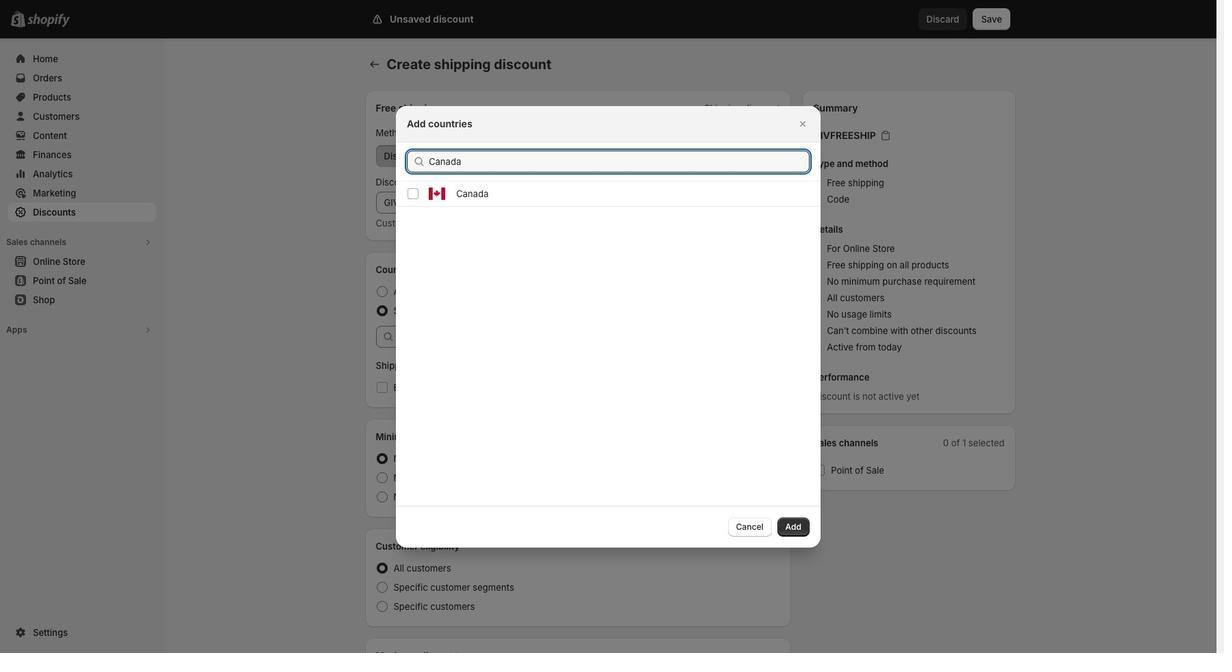 Task type: vqa. For each thing, say whether or not it's contained in the screenshot.
Shopify Image
yes



Task type: locate. For each thing, give the bounding box(es) containing it.
dialog
[[0, 106, 1217, 548]]

shopify image
[[27, 14, 70, 27]]

Search countries text field
[[429, 150, 810, 172]]



